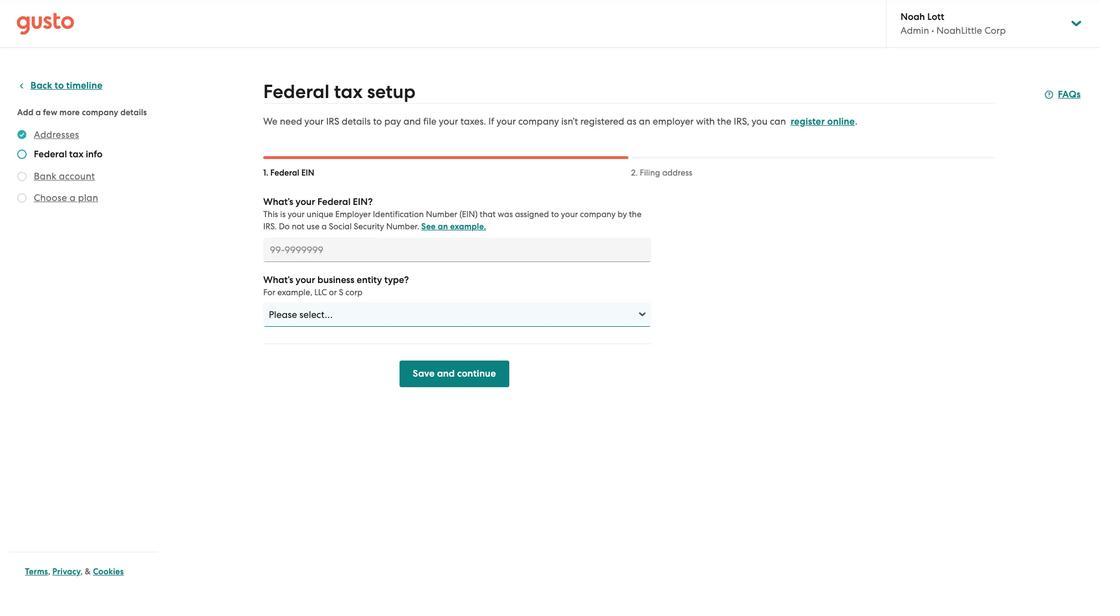 Task type: describe. For each thing, give the bounding box(es) containing it.
2 , from the left
[[81, 567, 83, 577]]

business
[[318, 275, 355, 286]]

is
[[280, 210, 286, 220]]

company for we need your irs details to pay and file your taxes. if your company isn't registered as an employer with the irs, you can register online .
[[519, 116, 559, 127]]

lott
[[928, 11, 945, 23]]

privacy link
[[52, 567, 81, 577]]

filing address
[[640, 168, 693, 178]]

your right assigned
[[561, 210, 578, 220]]

what's your business entity type? for example, llc or s corp
[[263, 275, 409, 298]]

addresses button
[[34, 128, 79, 141]]

(ein)
[[460, 210, 478, 220]]

timeline
[[66, 80, 103, 92]]

terms , privacy , & cookies
[[25, 567, 124, 577]]

we
[[263, 116, 278, 127]]

your right if
[[497, 116, 516, 127]]

social
[[329, 222, 352, 232]]

noah
[[901, 11, 926, 23]]

your up not
[[288, 210, 305, 220]]

your inside what's your business entity type? for example, llc or s corp
[[296, 275, 315, 286]]

file
[[424, 116, 437, 127]]

or
[[329, 288, 337, 298]]

this is your unique employer identification number (ein) that was assigned to your company by the irs. do not use a social security number.
[[263, 210, 642, 232]]

bank account
[[34, 171, 95, 182]]

continue
[[457, 368, 496, 380]]

a for add
[[36, 108, 41, 118]]

noahlittle
[[937, 25, 983, 36]]

tax for info
[[69, 149, 84, 160]]

add
[[17, 108, 34, 118]]

ein
[[301, 168, 315, 178]]

cookies
[[93, 567, 124, 577]]

choose a plan button
[[34, 191, 98, 205]]

0 horizontal spatial details
[[120, 108, 147, 118]]

assigned
[[515, 210, 549, 220]]

plan
[[78, 192, 98, 204]]

•
[[932, 25, 935, 36]]

to inside we need your irs details to pay and file your taxes. if your company isn't registered as an employer with the irs, you can register online .
[[373, 116, 382, 127]]

what's for what's your federal ein?
[[263, 196, 293, 208]]

by
[[618, 210, 627, 220]]

we need your irs details to pay and file your taxes. if your company isn't registered as an employer with the irs, you can register online .
[[263, 116, 858, 128]]

what's your federal ein?
[[263, 196, 373, 208]]

federal up unique
[[318, 196, 351, 208]]

see an example. button
[[422, 220, 487, 233]]

terms link
[[25, 567, 48, 577]]

save
[[413, 368, 435, 380]]

use
[[307, 222, 320, 232]]

register
[[791, 116, 825, 128]]

the inside we need your irs details to pay and file your taxes. if your company isn't registered as an employer with the irs, you can register online .
[[718, 116, 732, 127]]

bank account button
[[34, 170, 95, 183]]

a inside this is your unique employer identification number (ein) that was assigned to your company by the irs. do not use a social security number.
[[322, 222, 327, 232]]

federal tax info
[[34, 149, 103, 160]]

that
[[480, 210, 496, 220]]

see
[[422, 222, 436, 232]]

to inside this is your unique employer identification number (ein) that was assigned to your company by the irs. do not use a social security number.
[[551, 210, 559, 220]]

cookies button
[[93, 566, 124, 579]]

add a few more company details
[[17, 108, 147, 118]]

identification
[[373, 210, 424, 220]]

irs,
[[734, 116, 750, 127]]

home image
[[17, 12, 74, 35]]

tax for setup
[[334, 80, 363, 103]]

details inside we need your irs details to pay and file your taxes. if your company isn't registered as an employer with the irs, you can register online .
[[342, 116, 371, 127]]

admin
[[901, 25, 930, 36]]

for
[[263, 288, 276, 298]]

noah lott admin • noahlittle corp
[[901, 11, 1006, 36]]

type?
[[385, 275, 409, 286]]

example.
[[450, 222, 487, 232]]

what's for what's your business entity type? for example, llc or s corp
[[263, 275, 293, 286]]

address
[[663, 168, 693, 178]]

back
[[31, 80, 52, 92]]

to inside button
[[55, 80, 64, 92]]

number
[[426, 210, 458, 220]]

with
[[696, 116, 715, 127]]

What's your Federal EIN? text field
[[263, 238, 652, 262]]

llc
[[315, 288, 327, 298]]

number.
[[386, 222, 420, 232]]

not
[[292, 222, 305, 232]]

federal for federal tax info
[[34, 149, 67, 160]]

save and continue
[[413, 368, 496, 380]]

info
[[86, 149, 103, 160]]

register online link
[[791, 116, 856, 128]]

pay
[[385, 116, 401, 127]]

back to timeline
[[31, 80, 103, 92]]

online
[[828, 116, 856, 128]]

&
[[85, 567, 91, 577]]

federal for federal ein
[[271, 168, 300, 178]]



Task type: vqa. For each thing, say whether or not it's contained in the screenshot.
leftmost Details
yes



Task type: locate. For each thing, give the bounding box(es) containing it.
more
[[60, 108, 80, 118]]

a left plan
[[70, 192, 76, 204]]

choose
[[34, 192, 67, 204]]

your up example, in the left of the page
[[296, 275, 315, 286]]

filing
[[640, 168, 661, 178]]

0 horizontal spatial a
[[36, 108, 41, 118]]

check image left choose
[[17, 194, 27, 203]]

the left irs,
[[718, 116, 732, 127]]

a right use
[[322, 222, 327, 232]]

back to timeline button
[[17, 79, 103, 93]]

0 vertical spatial to
[[55, 80, 64, 92]]

bank
[[34, 171, 57, 182]]

2 check image from the top
[[17, 172, 27, 181]]

terms
[[25, 567, 48, 577]]

you
[[752, 116, 768, 127]]

0 vertical spatial a
[[36, 108, 41, 118]]

0 vertical spatial an
[[639, 116, 651, 127]]

privacy
[[52, 567, 81, 577]]

a left 'few'
[[36, 108, 41, 118]]

check image down circle check icon
[[17, 150, 27, 159]]

do
[[279, 222, 290, 232]]

an inside we need your irs details to pay and file your taxes. if your company isn't registered as an employer with the irs, you can register online .
[[639, 116, 651, 127]]

what's
[[263, 196, 293, 208], [263, 275, 293, 286]]

federal left ein
[[271, 168, 300, 178]]

what's inside what's your business entity type? for example, llc or s corp
[[263, 275, 293, 286]]

1 , from the left
[[48, 567, 50, 577]]

a inside button
[[70, 192, 76, 204]]

company
[[82, 108, 118, 118], [519, 116, 559, 127], [580, 210, 616, 220]]

an inside see an example. popup button
[[438, 222, 448, 232]]

was
[[498, 210, 513, 220]]

employer
[[653, 116, 694, 127]]

corp
[[985, 25, 1006, 36]]

1 horizontal spatial the
[[718, 116, 732, 127]]

addresses
[[34, 129, 79, 140]]

can
[[770, 116, 787, 127]]

0 horizontal spatial an
[[438, 222, 448, 232]]

entity
[[357, 275, 382, 286]]

0 vertical spatial check image
[[17, 150, 27, 159]]

3 check image from the top
[[17, 194, 27, 203]]

0 horizontal spatial tax
[[69, 149, 84, 160]]

employer
[[335, 210, 371, 220]]

1 vertical spatial what's
[[263, 275, 293, 286]]

irs
[[326, 116, 340, 127]]

setup
[[367, 80, 416, 103]]

1 what's from the top
[[263, 196, 293, 208]]

faqs button
[[1045, 88, 1082, 101]]

federal down addresses
[[34, 149, 67, 160]]

, left &
[[81, 567, 83, 577]]

security
[[354, 222, 384, 232]]

federal inside list
[[34, 149, 67, 160]]

1 vertical spatial the
[[629, 210, 642, 220]]

taxes.
[[461, 116, 486, 127]]

2 vertical spatial a
[[322, 222, 327, 232]]

2 what's from the top
[[263, 275, 293, 286]]

1 vertical spatial tax
[[69, 149, 84, 160]]

choose a plan
[[34, 192, 98, 204]]

tax inside list
[[69, 149, 84, 160]]

an right as
[[639, 116, 651, 127]]

,
[[48, 567, 50, 577], [81, 567, 83, 577]]

and
[[404, 116, 421, 127], [437, 368, 455, 380]]

federal tax setup
[[263, 80, 416, 103]]

.
[[856, 116, 858, 127]]

account
[[59, 171, 95, 182]]

isn't
[[562, 116, 578, 127]]

company inside this is your unique employer identification number (ein) that was assigned to your company by the irs. do not use a social security number.
[[580, 210, 616, 220]]

2 horizontal spatial a
[[322, 222, 327, 232]]

1 horizontal spatial company
[[519, 116, 559, 127]]

2 vertical spatial to
[[551, 210, 559, 220]]

if
[[489, 116, 495, 127]]

s
[[339, 288, 344, 298]]

corp
[[346, 288, 363, 298]]

company right the more
[[82, 108, 118, 118]]

1 horizontal spatial an
[[639, 116, 651, 127]]

1 horizontal spatial and
[[437, 368, 455, 380]]

0 vertical spatial what's
[[263, 196, 293, 208]]

0 horizontal spatial the
[[629, 210, 642, 220]]

save and continue button
[[400, 361, 510, 388]]

check image for choose
[[17, 194, 27, 203]]

, left privacy link
[[48, 567, 50, 577]]

faqs
[[1059, 89, 1082, 100]]

company inside we need your irs details to pay and file your taxes. if your company isn't registered as an employer with the irs, you can register online .
[[519, 116, 559, 127]]

check image for bank
[[17, 172, 27, 181]]

your left irs
[[305, 116, 324, 127]]

tax left info
[[69, 149, 84, 160]]

what's up the 'for'
[[263, 275, 293, 286]]

and inside button
[[437, 368, 455, 380]]

a
[[36, 108, 41, 118], [70, 192, 76, 204], [322, 222, 327, 232]]

1 horizontal spatial details
[[342, 116, 371, 127]]

to right "back"
[[55, 80, 64, 92]]

1 vertical spatial and
[[437, 368, 455, 380]]

1 vertical spatial an
[[438, 222, 448, 232]]

0 horizontal spatial company
[[82, 108, 118, 118]]

the inside this is your unique employer identification number (ein) that was assigned to your company by the irs. do not use a social security number.
[[629, 210, 642, 220]]

0 horizontal spatial and
[[404, 116, 421, 127]]

1 horizontal spatial ,
[[81, 567, 83, 577]]

federal up need
[[263, 80, 330, 103]]

check image left 'bank'
[[17, 172, 27, 181]]

1 vertical spatial a
[[70, 192, 76, 204]]

federal for federal tax setup
[[263, 80, 330, 103]]

irs.
[[263, 222, 277, 232]]

this
[[263, 210, 278, 220]]

ein?
[[353, 196, 373, 208]]

and left file
[[404, 116, 421, 127]]

federal
[[263, 80, 330, 103], [34, 149, 67, 160], [271, 168, 300, 178], [318, 196, 351, 208]]

details
[[120, 108, 147, 118], [342, 116, 371, 127]]

0 vertical spatial the
[[718, 116, 732, 127]]

circle check image
[[17, 128, 27, 141]]

tax up irs
[[334, 80, 363, 103]]

unique
[[307, 210, 333, 220]]

check image
[[17, 150, 27, 159], [17, 172, 27, 181], [17, 194, 27, 203]]

a for choose
[[70, 192, 76, 204]]

to
[[55, 80, 64, 92], [373, 116, 382, 127], [551, 210, 559, 220]]

2 vertical spatial check image
[[17, 194, 27, 203]]

2 horizontal spatial company
[[580, 210, 616, 220]]

an
[[639, 116, 651, 127], [438, 222, 448, 232]]

need
[[280, 116, 302, 127]]

1 horizontal spatial to
[[373, 116, 382, 127]]

to right assigned
[[551, 210, 559, 220]]

as
[[627, 116, 637, 127]]

federal tax info list
[[17, 128, 154, 207]]

your up unique
[[296, 196, 315, 208]]

and inside we need your irs details to pay and file your taxes. if your company isn't registered as an employer with the irs, you can register online .
[[404, 116, 421, 127]]

your
[[305, 116, 324, 127], [439, 116, 458, 127], [497, 116, 516, 127], [296, 196, 315, 208], [288, 210, 305, 220], [561, 210, 578, 220], [296, 275, 315, 286]]

see an example.
[[422, 222, 487, 232]]

0 horizontal spatial ,
[[48, 567, 50, 577]]

registered
[[581, 116, 625, 127]]

example,
[[278, 288, 313, 298]]

1 horizontal spatial tax
[[334, 80, 363, 103]]

2 horizontal spatial to
[[551, 210, 559, 220]]

what's up is on the left top of page
[[263, 196, 293, 208]]

to left 'pay'
[[373, 116, 382, 127]]

company for this is your unique employer identification number (ein) that was assigned to your company by the irs. do not use a social security number.
[[580, 210, 616, 220]]

1 vertical spatial to
[[373, 116, 382, 127]]

an down number
[[438, 222, 448, 232]]

1 vertical spatial check image
[[17, 172, 27, 181]]

1 check image from the top
[[17, 150, 27, 159]]

company left by
[[580, 210, 616, 220]]

1 horizontal spatial a
[[70, 192, 76, 204]]

and right save
[[437, 368, 455, 380]]

federal ein
[[271, 168, 315, 178]]

0 vertical spatial tax
[[334, 80, 363, 103]]

the right by
[[629, 210, 642, 220]]

few
[[43, 108, 57, 118]]

0 vertical spatial and
[[404, 116, 421, 127]]

company left isn't on the right top of the page
[[519, 116, 559, 127]]

0 horizontal spatial to
[[55, 80, 64, 92]]

your right file
[[439, 116, 458, 127]]



